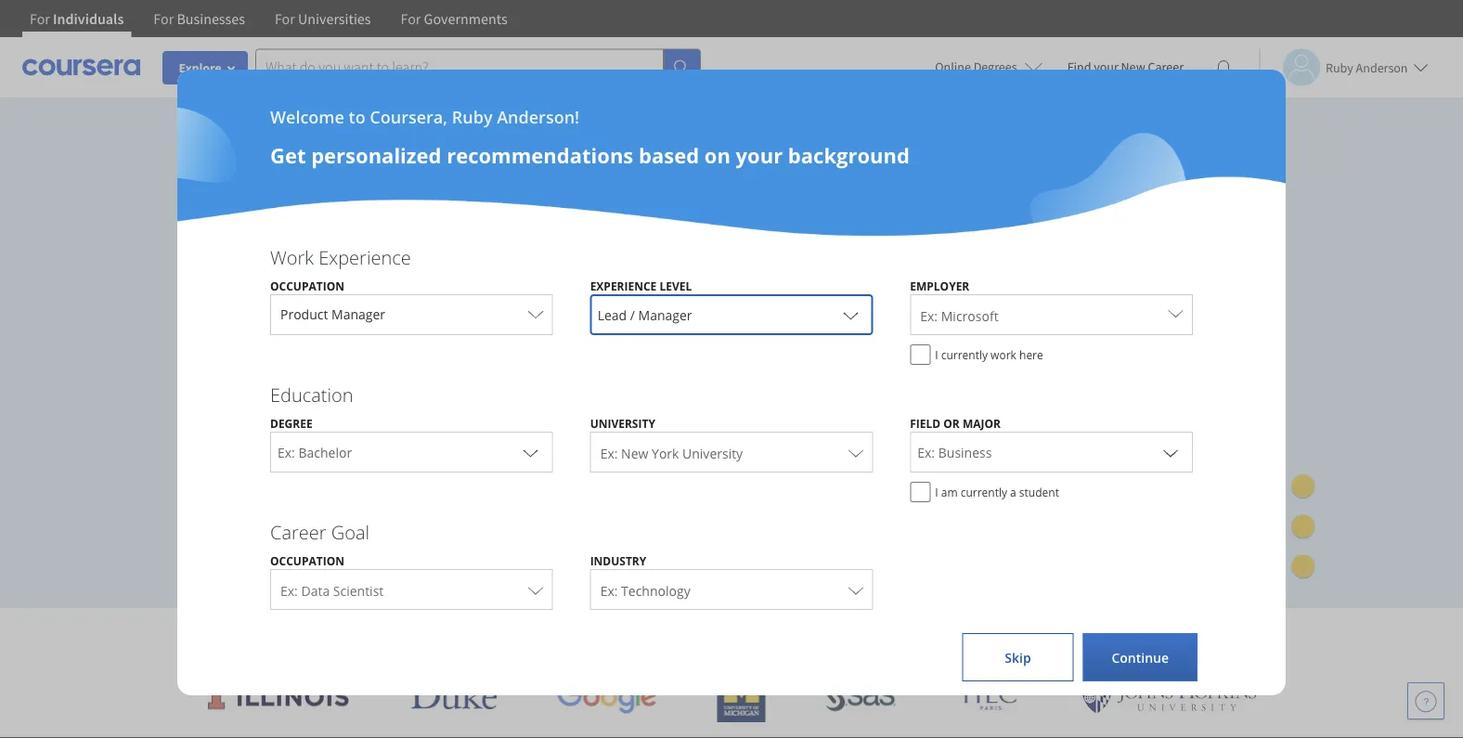 Task type: locate. For each thing, give the bounding box(es) containing it.
2 vertical spatial your
[[193, 326, 237, 354]]

for universities
[[275, 9, 371, 28]]

new left york
[[621, 444, 649, 462]]

and
[[280, 293, 316, 321], [745, 623, 784, 653]]

new right find
[[1122, 59, 1146, 75]]

1 vertical spatial and
[[745, 623, 784, 653]]

find
[[1068, 59, 1092, 75]]

occupation up data
[[270, 553, 345, 568]]

experience left level on the top
[[590, 278, 657, 294]]

1 for from the left
[[30, 9, 50, 28]]

for left businesses
[[154, 9, 174, 28]]

for for universities
[[275, 9, 295, 28]]

for left individuals
[[30, 9, 50, 28]]

education element
[[252, 382, 1212, 512]]

your inside unlimited access to 7,000+ world-class courses, hands-on projects, and job-ready certificate programs—all included in your subscription
[[193, 326, 237, 354]]

projects,
[[193, 293, 275, 321]]

2 horizontal spatial your
[[1094, 59, 1119, 75]]

1 vertical spatial i
[[936, 484, 939, 500]]

/month,
[[215, 416, 268, 434]]

a
[[1011, 484, 1017, 500]]

chevron down image inside work experience "element"
[[840, 304, 862, 326]]

I am currently a student checkbox
[[911, 482, 931, 503]]

experience up ready
[[319, 244, 411, 270]]

1 occupation from the top
[[270, 278, 345, 294]]

0 horizontal spatial new
[[621, 444, 649, 462]]

york
[[652, 444, 679, 462]]

0 vertical spatial career
[[1149, 59, 1184, 75]]

ex: for ex: new york university
[[601, 444, 618, 462]]

university of michigan image
[[717, 672, 766, 723]]

chevron down image for field or major
[[1160, 441, 1182, 463]]

university of illinois at urbana-champaign image
[[206, 682, 351, 712]]

to up the 'personalized'
[[349, 105, 366, 128]]

for for businesses
[[154, 9, 174, 28]]

start 7-day free trial button
[[193, 446, 387, 491]]

0 vertical spatial i
[[936, 347, 939, 362]]

i left am on the right bottom
[[936, 484, 939, 500]]

start 7-day free trial
[[223, 459, 358, 478]]

currently down ex: microsoft
[[942, 347, 988, 362]]

for left governments
[[401, 9, 421, 28]]

ready
[[358, 293, 412, 321]]

to up ready
[[359, 261, 378, 289]]

experience
[[319, 244, 411, 270], [590, 278, 657, 294]]

continue button
[[1083, 633, 1198, 682]]

1 vertical spatial university
[[683, 444, 743, 462]]

find your new career
[[1068, 59, 1184, 75]]

chevron down image inside the education element
[[1160, 441, 1182, 463]]

1 i from the top
[[936, 347, 939, 362]]

i right i currently work here checkbox
[[936, 347, 939, 362]]

1 horizontal spatial career
[[1149, 59, 1184, 75]]

university right york
[[683, 444, 743, 462]]

0 vertical spatial and
[[280, 293, 316, 321]]

ex: left data
[[281, 582, 298, 600]]

major
[[963, 416, 1001, 431]]

i inside "element"
[[936, 347, 939, 362]]

based
[[639, 141, 699, 169]]

for
[[30, 9, 50, 28], [154, 9, 174, 28], [275, 9, 295, 28], [401, 9, 421, 28]]

free
[[297, 459, 326, 478]]

help center image
[[1416, 690, 1438, 712]]

university up york
[[590, 416, 656, 431]]

1 vertical spatial your
[[736, 141, 783, 169]]

leading
[[539, 623, 614, 653]]

background
[[788, 141, 910, 169]]

to
[[349, 105, 366, 128], [359, 261, 378, 289]]

ex: down industry
[[601, 582, 618, 600]]

your inside onboardingmodal dialog
[[736, 141, 783, 169]]

plus
[[1060, 623, 1104, 653]]

unlimited
[[193, 261, 286, 289]]

currently left a
[[961, 484, 1008, 500]]

skip
[[1005, 649, 1032, 666]]

in
[[744, 293, 762, 321]]

0 vertical spatial chevron down image
[[840, 304, 862, 326]]

0 vertical spatial to
[[349, 105, 366, 128]]

trial
[[328, 459, 358, 478]]

i am currently a student
[[936, 484, 1060, 500]]

career
[[1149, 59, 1184, 75], [270, 519, 327, 545]]

university
[[590, 416, 656, 431], [683, 444, 743, 462]]

0 horizontal spatial chevron down image
[[840, 304, 862, 326]]

career goal
[[270, 519, 370, 545]]

find your new career link
[[1059, 56, 1194, 79]]

ex: down employer
[[921, 307, 938, 325]]

0 vertical spatial currently
[[942, 347, 988, 362]]

on right based on the left top of the page
[[705, 141, 731, 169]]

1 vertical spatial to
[[359, 261, 378, 289]]

for left universities
[[275, 9, 295, 28]]

None search field
[[255, 49, 701, 86]]

chevron down image
[[840, 304, 862, 326], [1160, 441, 1182, 463]]

to inside onboardingmodal dialog
[[349, 105, 366, 128]]

occupation inside work experience "element"
[[270, 278, 345, 294]]

1 horizontal spatial your
[[736, 141, 783, 169]]

2 for from the left
[[154, 9, 174, 28]]

duke university image
[[411, 680, 497, 710]]

currently inside work experience "element"
[[942, 347, 988, 362]]

included
[[657, 293, 739, 321]]

work
[[991, 347, 1017, 362]]

on inside unlimited access to 7,000+ world-class courses, hands-on projects, and job-ready certificate programs—all included in your subscription
[[714, 261, 739, 289]]

1 vertical spatial new
[[621, 444, 649, 462]]

your
[[1094, 59, 1119, 75], [736, 141, 783, 169], [193, 326, 237, 354]]

welcome
[[270, 105, 345, 128]]

degree
[[270, 416, 313, 431]]

employer
[[911, 278, 970, 294]]

new
[[1122, 59, 1146, 75], [621, 444, 649, 462]]

programs—all
[[517, 293, 652, 321]]

your down projects,
[[193, 326, 237, 354]]

to inside unlimited access to 7,000+ world-class courses, hands-on projects, and job-ready certificate programs—all included in your subscription
[[359, 261, 378, 289]]

1 vertical spatial currently
[[961, 484, 1008, 500]]

banner navigation
[[15, 0, 523, 37]]

occupation inside career goal element
[[270, 553, 345, 568]]

2 occupation from the top
[[270, 553, 345, 568]]

for businesses
[[154, 9, 245, 28]]

0 vertical spatial university
[[590, 416, 656, 431]]

7-
[[258, 459, 271, 478]]

1 vertical spatial experience
[[590, 278, 657, 294]]

start
[[223, 459, 255, 478]]

0 horizontal spatial career
[[270, 519, 327, 545]]

courses,
[[564, 261, 643, 289]]

4 for from the left
[[401, 9, 421, 28]]

your right find
[[1094, 59, 1119, 75]]

welcome to coursera, ruby anderson!
[[270, 105, 580, 128]]

on
[[705, 141, 731, 169], [714, 261, 739, 289]]

ex: left york
[[601, 444, 618, 462]]

data
[[301, 582, 330, 600]]

experience level
[[590, 278, 692, 294]]

industry
[[590, 553, 647, 568]]

0 horizontal spatial experience
[[319, 244, 411, 270]]

0 vertical spatial on
[[705, 141, 731, 169]]

microsoft
[[942, 307, 999, 325]]

coursera plus image
[[193, 174, 476, 202]]

your left background
[[736, 141, 783, 169]]

class
[[513, 261, 559, 289]]

1 horizontal spatial chevron down image
[[1160, 441, 1182, 463]]

ex: new york university
[[601, 444, 743, 462]]

hands-
[[648, 261, 714, 289]]

occupation
[[270, 278, 345, 294], [270, 553, 345, 568]]

ex: inside work experience "element"
[[921, 307, 938, 325]]

ex: inside the education element
[[601, 444, 618, 462]]

ex:
[[921, 307, 938, 325], [601, 444, 618, 462], [281, 582, 298, 600], [601, 582, 618, 600]]

occupation up the product
[[270, 278, 345, 294]]

1 vertical spatial career
[[270, 519, 327, 545]]

0 horizontal spatial and
[[280, 293, 316, 321]]

goal
[[331, 519, 370, 545]]

governments
[[424, 9, 508, 28]]

1 vertical spatial on
[[714, 261, 739, 289]]

currently inside the education element
[[961, 484, 1008, 500]]

career goal element
[[252, 519, 1212, 620]]

1 vertical spatial occupation
[[270, 553, 345, 568]]

for for individuals
[[30, 9, 50, 28]]

3 for from the left
[[275, 9, 295, 28]]

0 vertical spatial new
[[1122, 59, 1146, 75]]

individuals
[[53, 9, 124, 28]]

2 i from the top
[[936, 484, 939, 500]]

show notifications image
[[1213, 60, 1235, 83]]

anderson!
[[497, 105, 580, 128]]

and up subscription
[[280, 293, 316, 321]]

johns hopkins university image
[[1081, 680, 1258, 714]]

and up the university of michigan image
[[745, 623, 784, 653]]

i
[[936, 347, 939, 362], [936, 484, 939, 500]]

sas image
[[826, 682, 896, 712]]

student
[[1020, 484, 1060, 500]]

1 vertical spatial chevron down image
[[1160, 441, 1182, 463]]

am
[[942, 484, 958, 500]]

career left goal
[[270, 519, 327, 545]]

0 vertical spatial occupation
[[270, 278, 345, 294]]

cancel
[[272, 416, 313, 434]]

for governments
[[401, 9, 508, 28]]

1 horizontal spatial university
[[683, 444, 743, 462]]

product
[[281, 306, 328, 323]]

on up the included
[[714, 261, 739, 289]]

0 horizontal spatial your
[[193, 326, 237, 354]]

career left show notifications icon
[[1149, 59, 1184, 75]]

unlimited access to 7,000+ world-class courses, hands-on projects, and job-ready certificate programs—all included in your subscription
[[193, 261, 762, 354]]



Task type: describe. For each thing, give the bounding box(es) containing it.
google image
[[557, 680, 657, 714]]

ruby
[[452, 105, 493, 128]]

ex: for ex: data scientist
[[281, 582, 298, 600]]

skip button
[[963, 633, 1074, 682]]

get personalized recommendations based on your background
[[270, 141, 910, 169]]

and inside unlimited access to 7,000+ world-class courses, hands-on projects, and job-ready certificate programs—all included in your subscription
[[280, 293, 316, 321]]

occupation for work
[[270, 278, 345, 294]]

i for education
[[936, 484, 939, 500]]

for for governments
[[401, 9, 421, 28]]

ex: for ex: technology
[[601, 582, 618, 600]]

ex: data scientist
[[281, 582, 384, 600]]

leading universities and companies with coursera plus
[[533, 623, 1104, 653]]

ex: microsoft
[[921, 307, 999, 325]]

0 horizontal spatial university
[[590, 416, 656, 431]]

0 vertical spatial experience
[[319, 244, 411, 270]]

onboardingmodal dialog
[[0, 0, 1464, 738]]

I currently work here checkbox
[[911, 345, 931, 365]]

universities
[[620, 623, 739, 653]]

anytime
[[316, 416, 370, 434]]

manager
[[332, 306, 386, 323]]

1 horizontal spatial experience
[[590, 278, 657, 294]]

certificate
[[418, 293, 511, 321]]

chevron down image
[[520, 441, 542, 463]]

here
[[1020, 347, 1044, 362]]

technology
[[621, 582, 691, 600]]

get
[[270, 141, 306, 169]]

world-
[[452, 261, 513, 289]]

companies
[[790, 623, 903, 653]]

with
[[909, 623, 954, 653]]

/month, cancel anytime
[[215, 416, 370, 434]]

new inside the education element
[[621, 444, 649, 462]]

work experience
[[270, 244, 411, 270]]

1 horizontal spatial and
[[745, 623, 784, 653]]

education
[[270, 382, 353, 407]]

continue
[[1112, 649, 1169, 666]]

day
[[271, 459, 294, 478]]

i currently work here
[[936, 347, 1044, 362]]

1 horizontal spatial new
[[1122, 59, 1146, 75]]

ex: for ex: microsoft
[[921, 307, 938, 325]]

work experience element
[[252, 244, 1212, 374]]

Occupation field
[[271, 294, 552, 335]]

recommendations
[[447, 141, 634, 169]]

career inside find your new career link
[[1149, 59, 1184, 75]]

universities
[[298, 9, 371, 28]]

i for work experience
[[936, 347, 939, 362]]

subscription
[[242, 326, 360, 354]]

chevron down image for experience level
[[840, 304, 862, 326]]

scientist
[[333, 582, 384, 600]]

field or major
[[911, 416, 1001, 431]]

businesses
[[177, 9, 245, 28]]

job-
[[322, 293, 358, 321]]

career inside career goal element
[[270, 519, 327, 545]]

coursera image
[[22, 52, 140, 82]]

field
[[911, 416, 941, 431]]

or
[[944, 416, 960, 431]]

hec paris image
[[956, 678, 1021, 716]]

product manager
[[281, 306, 386, 323]]

on inside dialog
[[705, 141, 731, 169]]

0 vertical spatial your
[[1094, 59, 1119, 75]]

coursera,
[[370, 105, 448, 128]]

occupation for career
[[270, 553, 345, 568]]

coursera
[[960, 623, 1055, 653]]

level
[[660, 278, 692, 294]]

for individuals
[[30, 9, 124, 28]]

7,000+
[[384, 261, 447, 289]]

ex: technology
[[601, 582, 691, 600]]

work
[[270, 244, 314, 270]]

personalized
[[311, 141, 442, 169]]

access
[[292, 261, 353, 289]]



Task type: vqa. For each thing, say whether or not it's contained in the screenshot.
coursera
yes



